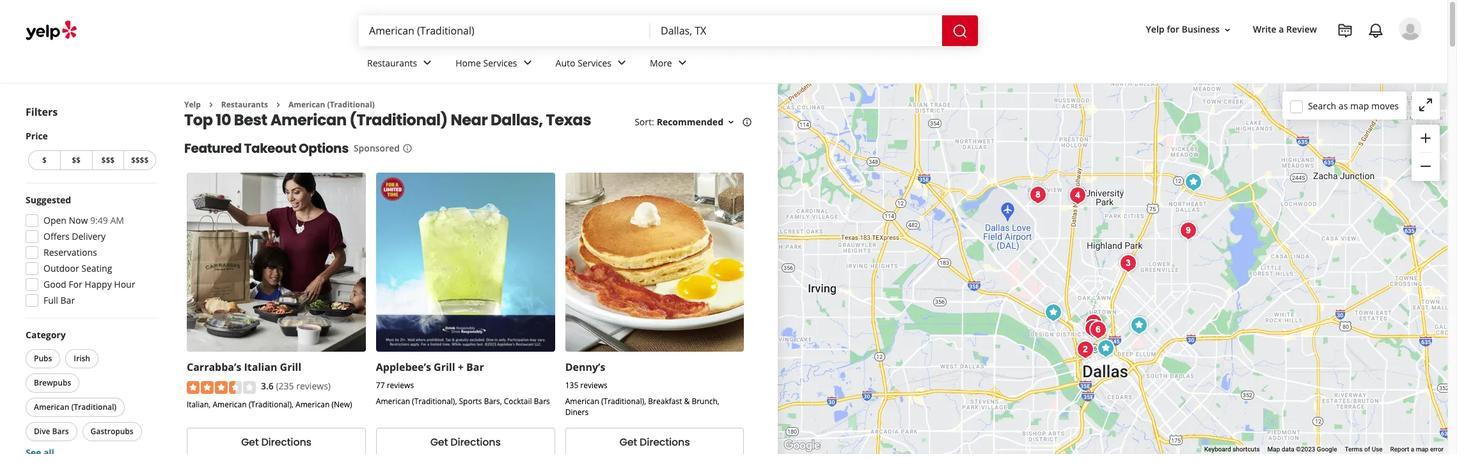Task type: describe. For each thing, give the bounding box(es) containing it.
©2023
[[1297, 446, 1316, 453]]

report a map error
[[1391, 446, 1444, 453]]

135
[[566, 380, 579, 391]]

3.6
[[261, 380, 274, 392]]

$ button
[[28, 150, 60, 170]]

+
[[458, 360, 464, 375]]

16 info v2 image for featured takeout options
[[403, 143, 413, 154]]

google image
[[781, 438, 824, 454]]

0 vertical spatial bar
[[60, 294, 75, 307]]

0 vertical spatial american (traditional)
[[289, 99, 375, 110]]

am
[[110, 214, 124, 227]]

featured takeout options
[[184, 140, 349, 158]]

american (traditional) inside button
[[34, 402, 117, 413]]

brewpubs
[[34, 378, 71, 388]]

italian,
[[187, 399, 211, 410]]

get for denny's
[[620, 435, 638, 450]]

16 chevron down v2 image
[[726, 117, 737, 128]]

write
[[1254, 23, 1277, 35]]

yelp for yelp for business
[[1147, 23, 1165, 35]]

24 chevron down v2 image for more
[[675, 55, 690, 71]]

yelp for business
[[1147, 23, 1220, 35]]

applebee's grill + bar 77 reviews american (traditional), sports bars, cocktail bars
[[376, 360, 550, 407]]

shortcuts
[[1233, 446, 1260, 453]]

suggested
[[26, 194, 71, 206]]

outdoor
[[44, 262, 79, 275]]

write a review
[[1254, 23, 1318, 35]]

get for carrabba's italian grill
[[241, 435, 259, 450]]

near
[[451, 110, 488, 131]]

full
[[44, 294, 58, 307]]

filters
[[26, 105, 58, 119]]

24 chevron down v2 image for home services
[[520, 55, 535, 71]]

breakfast
[[648, 396, 682, 407]]

10
[[216, 110, 231, 131]]

american inside button
[[34, 402, 69, 413]]

get for applebee's grill + bar
[[431, 435, 448, 450]]

sports
[[459, 396, 482, 407]]

data
[[1282, 446, 1295, 453]]

24 chevron down v2 image for restaurants
[[420, 55, 435, 71]]

price group
[[26, 130, 159, 173]]

get directions for denny's
[[620, 435, 690, 450]]

write a review link
[[1249, 18, 1323, 41]]

price
[[26, 130, 48, 142]]

(traditional), inside the applebee's grill + bar 77 reviews american (traditional), sports bars, cocktail bars
[[412, 396, 457, 407]]

denny's 135 reviews american (traditional), breakfast & brunch, diners
[[566, 360, 720, 418]]

notifications image
[[1369, 23, 1384, 38]]

full bar
[[44, 294, 75, 307]]

american inside the applebee's grill + bar 77 reviews american (traditional), sports bars, cocktail bars
[[376, 396, 410, 407]]

featured
[[184, 140, 242, 158]]

dive bars button
[[26, 422, 77, 442]]

happy
[[85, 278, 112, 291]]

more
[[650, 57, 672, 69]]

carrabba's italian grill link
[[187, 360, 301, 375]]

$
[[42, 155, 47, 166]]

group containing suggested
[[22, 194, 159, 311]]

use
[[1373, 446, 1383, 453]]

sponsored
[[354, 142, 400, 154]]

bars inside button
[[52, 426, 69, 437]]

search as map moves
[[1309, 100, 1400, 112]]

16 chevron right v2 image for restaurants
[[206, 100, 216, 110]]

&
[[684, 396, 690, 407]]

reviews inside the applebee's grill + bar 77 reviews american (traditional), sports bars, cocktail bars
[[387, 380, 414, 391]]

reviews inside denny's 135 reviews american (traditional), breakfast & brunch, diners
[[581, 380, 608, 391]]

terms of use link
[[1346, 446, 1383, 453]]

bars,
[[484, 396, 502, 407]]

none field near
[[661, 24, 932, 38]]

$$ button
[[60, 150, 92, 170]]

ellen's image
[[1073, 337, 1099, 363]]

of
[[1365, 446, 1371, 453]]

moves
[[1372, 100, 1400, 112]]

map region
[[669, 61, 1458, 454]]

brewpubs button
[[26, 374, 80, 393]]

0 horizontal spatial restaurants
[[221, 99, 268, 110]]

italian, american (traditional), american (new)
[[187, 399, 352, 410]]

16 info v2 image for top 10 best american (traditional) near dallas, texas
[[742, 117, 753, 127]]

search image
[[953, 23, 968, 39]]

offers
[[44, 230, 70, 243]]

pubs
[[34, 353, 52, 364]]

business
[[1182, 23, 1220, 35]]

error
[[1431, 446, 1444, 453]]

16 chevron down v2 image
[[1223, 25, 1233, 35]]

denny's
[[566, 360, 606, 375]]

yardbird image
[[1086, 317, 1111, 343]]

(traditional), inside denny's 135 reviews american (traditional), breakfast & brunch, diners
[[602, 396, 647, 407]]

cocktail
[[504, 396, 532, 407]]

1 grill from the left
[[280, 360, 301, 375]]

more link
[[640, 46, 701, 83]]

24 chevron down v2 image for auto services
[[614, 55, 630, 71]]

irish
[[74, 353, 90, 364]]

projects image
[[1338, 23, 1354, 38]]

$$$$ button
[[124, 150, 156, 170]]

$$$
[[101, 155, 115, 166]]

auto services link
[[546, 46, 640, 83]]

9:49
[[90, 214, 108, 227]]

16 chevron right v2 image for american (traditional)
[[273, 100, 283, 110]]

carrabba's
[[187, 360, 242, 375]]

get directions link for denny's
[[566, 428, 745, 454]]

grill inside the applebee's grill + bar 77 reviews american (traditional), sports bars, cocktail bars
[[434, 360, 455, 375]]

offers delivery
[[44, 230, 106, 243]]

starbucks image
[[1093, 336, 1119, 361]]

denny's link
[[566, 360, 606, 375]]

category group
[[23, 329, 159, 454]]

good
[[44, 278, 66, 291]]

american (traditional) button
[[26, 398, 125, 417]]

for
[[1167, 23, 1180, 35]]

dive bars
[[34, 426, 69, 437]]

get directions link for applebee's grill + bar
[[376, 428, 555, 454]]

yelp link
[[184, 99, 201, 110]]

hour
[[114, 278, 135, 291]]

sort:
[[635, 116, 654, 128]]

top
[[184, 110, 213, 131]]

moxies image
[[1081, 310, 1107, 336]]

3.6 (235 reviews)
[[261, 380, 331, 392]]

bars inside the applebee's grill + bar 77 reviews american (traditional), sports bars, cocktail bars
[[534, 396, 550, 407]]



Task type: locate. For each thing, give the bounding box(es) containing it.
0 horizontal spatial hudson house image
[[1065, 183, 1091, 208]]

services for auto services
[[578, 57, 612, 69]]

grill
[[280, 360, 301, 375], [434, 360, 455, 375]]

24 chevron down v2 image inside more link
[[675, 55, 690, 71]]

services right "auto" at top
[[578, 57, 612, 69]]

1 horizontal spatial (traditional),
[[412, 396, 457, 407]]

0 horizontal spatial reviews
[[387, 380, 414, 391]]

1 horizontal spatial restaurants link
[[357, 46, 446, 83]]

0 vertical spatial yelp
[[1147, 23, 1165, 35]]

(traditional)
[[327, 99, 375, 110], [350, 110, 448, 131], [71, 402, 117, 413]]

1 vertical spatial yelp
[[184, 99, 201, 110]]

brad k. image
[[1400, 17, 1423, 40]]

(traditional) inside button
[[71, 402, 117, 413]]

$$$$
[[131, 155, 149, 166]]

home
[[456, 57, 481, 69]]

terms
[[1346, 446, 1364, 453]]

a for report
[[1412, 446, 1415, 453]]

now
[[69, 214, 88, 227]]

map
[[1268, 446, 1281, 453]]

get directions link for carrabba's italian grill
[[187, 428, 366, 454]]

0 horizontal spatial 24 chevron down v2 image
[[520, 55, 535, 71]]

hudson house image
[[1065, 183, 1091, 208], [1176, 218, 1202, 244]]

reservations
[[44, 246, 97, 259]]

keyboard
[[1205, 446, 1232, 453]]

0 horizontal spatial bars
[[52, 426, 69, 437]]

3 get from the left
[[620, 435, 638, 450]]

dallas,
[[491, 110, 543, 131]]

dive
[[34, 426, 50, 437]]

1 directions from the left
[[261, 435, 312, 450]]

irish button
[[65, 349, 99, 369]]

top 10 best american (traditional) near dallas, texas
[[184, 110, 591, 131]]

2 24 chevron down v2 image from the left
[[675, 55, 690, 71]]

restaurants link
[[357, 46, 446, 83], [221, 99, 268, 110]]

16 chevron right v2 image right yelp link
[[206, 100, 216, 110]]

0 vertical spatial group
[[1412, 125, 1441, 181]]

16 chevron right v2 image right best
[[273, 100, 283, 110]]

0 horizontal spatial get directions link
[[187, 428, 366, 454]]

keyboard shortcuts
[[1205, 446, 1260, 453]]

1 horizontal spatial 16 info v2 image
[[742, 117, 753, 127]]

reviews down applebee's
[[387, 380, 414, 391]]

1 vertical spatial restaurants link
[[221, 99, 268, 110]]

0 horizontal spatial none field
[[369, 24, 641, 38]]

16 chevron right v2 image
[[206, 100, 216, 110], [273, 100, 283, 110]]

texas
[[546, 110, 591, 131]]

1 horizontal spatial group
[[1412, 125, 1441, 181]]

2 services from the left
[[578, 57, 612, 69]]

seating
[[81, 262, 112, 275]]

1 horizontal spatial map
[[1417, 446, 1429, 453]]

$$
[[72, 155, 81, 166]]

map right as
[[1351, 100, 1370, 112]]

2 get directions from the left
[[431, 435, 501, 450]]

hudson house image right celebration image
[[1065, 183, 1091, 208]]

0 vertical spatial map
[[1351, 100, 1370, 112]]

24 chevron down v2 image inside auto services link
[[614, 55, 630, 71]]

1 horizontal spatial 24 chevron down v2 image
[[675, 55, 690, 71]]

0 horizontal spatial map
[[1351, 100, 1370, 112]]

3 directions from the left
[[640, 435, 690, 450]]

map left error
[[1417, 446, 1429, 453]]

best
[[234, 110, 267, 131]]

zoom in image
[[1419, 130, 1434, 146]]

2 grill from the left
[[434, 360, 455, 375]]

group
[[1412, 125, 1441, 181], [22, 194, 159, 311]]

restaurants link up top 10 best american (traditional) near dallas, texas
[[357, 46, 446, 83]]

denny's image
[[1041, 300, 1067, 325]]

0 vertical spatial bars
[[534, 396, 550, 407]]

american (traditional) down brewpubs button
[[34, 402, 117, 413]]

3.6 star rating image
[[187, 381, 256, 394]]

home services link
[[446, 46, 546, 83]]

a right report
[[1412, 446, 1415, 453]]

business categories element
[[357, 46, 1423, 83]]

1 horizontal spatial services
[[578, 57, 612, 69]]

none field find
[[369, 24, 641, 38]]

24 chevron down v2 image
[[520, 55, 535, 71], [675, 55, 690, 71]]

yelp left 10
[[184, 99, 201, 110]]

directions down breakfast at bottom
[[640, 435, 690, 450]]

outdoor seating
[[44, 262, 112, 275]]

auto services
[[556, 57, 612, 69]]

applebee's
[[376, 360, 431, 375]]

bar right +
[[467, 360, 484, 375]]

get down italian, american (traditional), american (new) at the left of page
[[241, 435, 259, 450]]

3 get directions from the left
[[620, 435, 690, 450]]

0 horizontal spatial a
[[1280, 23, 1285, 35]]

yelp inside button
[[1147, 23, 1165, 35]]

gastropubs button
[[82, 422, 142, 442]]

hudson house image down firehouse subs 'icon'
[[1176, 218, 1202, 244]]

report
[[1391, 446, 1410, 453]]

0 horizontal spatial yelp
[[184, 99, 201, 110]]

16 info v2 image
[[742, 117, 753, 127], [403, 143, 413, 154]]

get directions down breakfast at bottom
[[620, 435, 690, 450]]

open now 9:49 am
[[44, 214, 124, 227]]

1 vertical spatial a
[[1412, 446, 1415, 453]]

0 vertical spatial hudson house image
[[1065, 183, 1091, 208]]

bar inside the applebee's grill + bar 77 reviews american (traditional), sports bars, cocktail bars
[[467, 360, 484, 375]]

applebee's grill + bar link
[[376, 360, 484, 375]]

user actions element
[[1136, 16, 1441, 95]]

bar right full
[[60, 294, 75, 307]]

0 vertical spatial restaurants
[[367, 57, 417, 69]]

reviews down denny's link
[[581, 380, 608, 391]]

0 horizontal spatial get directions
[[241, 435, 312, 450]]

1 get directions link from the left
[[187, 428, 366, 454]]

(traditional), left breakfast at bottom
[[602, 396, 647, 407]]

1 horizontal spatial a
[[1412, 446, 1415, 453]]

1 horizontal spatial restaurants
[[367, 57, 417, 69]]

yelp
[[1147, 23, 1165, 35], [184, 99, 201, 110]]

2 horizontal spatial get directions
[[620, 435, 690, 450]]

get directions down sports
[[431, 435, 501, 450]]

as
[[1339, 100, 1349, 112]]

1 horizontal spatial none field
[[661, 24, 932, 38]]

1 horizontal spatial get directions link
[[376, 428, 555, 454]]

get directions link
[[187, 428, 366, 454], [376, 428, 555, 454], [566, 428, 745, 454]]

Find text field
[[369, 24, 641, 38]]

delivery
[[72, 230, 106, 243]]

1 horizontal spatial reviews
[[581, 380, 608, 391]]

2 reviews from the left
[[581, 380, 608, 391]]

italian
[[244, 360, 277, 375]]

(traditional), down applebee's grill + bar link
[[412, 396, 457, 407]]

1 vertical spatial restaurants
[[221, 99, 268, 110]]

a for write
[[1280, 23, 1285, 35]]

firehouse subs image
[[1181, 169, 1207, 195]]

2 directions from the left
[[451, 435, 501, 450]]

2 horizontal spatial directions
[[640, 435, 690, 450]]

0 vertical spatial restaurants link
[[357, 46, 446, 83]]

recommended
[[657, 116, 724, 128]]

carrabba's italian grill
[[187, 360, 301, 375]]

0 horizontal spatial get
[[241, 435, 259, 450]]

2 horizontal spatial get
[[620, 435, 638, 450]]

0 horizontal spatial 16 chevron right v2 image
[[206, 100, 216, 110]]

1 services from the left
[[484, 57, 517, 69]]

$$$ button
[[92, 150, 124, 170]]

celebration image
[[1026, 182, 1051, 208]]

american (traditional) up options
[[289, 99, 375, 110]]

1 horizontal spatial yelp
[[1147, 23, 1165, 35]]

the porch image
[[1116, 251, 1141, 276]]

review
[[1287, 23, 1318, 35]]

1 vertical spatial map
[[1417, 446, 1429, 453]]

restaurants link right top
[[221, 99, 268, 110]]

0 horizontal spatial services
[[484, 57, 517, 69]]

bars right cocktail in the bottom of the page
[[534, 396, 550, 407]]

1 horizontal spatial 24 chevron down v2 image
[[614, 55, 630, 71]]

1 vertical spatial hudson house image
[[1176, 218, 1202, 244]]

1 vertical spatial bar
[[467, 360, 484, 375]]

expand map image
[[1419, 97, 1434, 113]]

1 vertical spatial group
[[22, 194, 159, 311]]

1 24 chevron down v2 image from the left
[[520, 55, 535, 71]]

yelp for yelp link
[[184, 99, 201, 110]]

directions for denny's
[[640, 435, 690, 450]]

1 horizontal spatial hudson house image
[[1176, 218, 1202, 244]]

recommended button
[[657, 116, 737, 128]]

0 horizontal spatial 24 chevron down v2 image
[[420, 55, 435, 71]]

1 vertical spatial bars
[[52, 426, 69, 437]]

get down the applebee's grill + bar 77 reviews american (traditional), sports bars, cocktail bars in the bottom of the page
[[431, 435, 448, 450]]

map for error
[[1417, 446, 1429, 453]]

1 horizontal spatial 16 chevron right v2 image
[[273, 100, 283, 110]]

doc b's restaurant + bar image
[[1081, 316, 1106, 341]]

good for happy hour
[[44, 278, 135, 291]]

map for moves
[[1351, 100, 1370, 112]]

directions down sports
[[451, 435, 501, 450]]

0 horizontal spatial american (traditional)
[[34, 402, 117, 413]]

0 horizontal spatial restaurants link
[[221, 99, 268, 110]]

american (traditional) link
[[289, 99, 375, 110]]

None field
[[369, 24, 641, 38], [661, 24, 932, 38]]

1 vertical spatial 16 info v2 image
[[403, 143, 413, 154]]

(traditional),
[[412, 396, 457, 407], [602, 396, 647, 407], [249, 399, 294, 410]]

get down denny's 135 reviews american (traditional), breakfast & brunch, diners
[[620, 435, 638, 450]]

(new)
[[332, 399, 352, 410]]

map data ©2023 google
[[1268, 446, 1338, 453]]

for
[[69, 278, 82, 291]]

open
[[44, 214, 67, 227]]

0 horizontal spatial directions
[[261, 435, 312, 450]]

a right write
[[1280, 23, 1285, 35]]

1 horizontal spatial american (traditional)
[[289, 99, 375, 110]]

1 16 chevron right v2 image from the left
[[206, 100, 216, 110]]

2 horizontal spatial (traditional),
[[602, 396, 647, 407]]

2 16 chevron right v2 image from the left
[[273, 100, 283, 110]]

1 horizontal spatial bars
[[534, 396, 550, 407]]

0 vertical spatial 16 info v2 image
[[742, 117, 753, 127]]

takeout
[[244, 140, 296, 158]]

0 horizontal spatial 16 info v2 image
[[403, 143, 413, 154]]

2 horizontal spatial get directions link
[[566, 428, 745, 454]]

16 info v2 image right sponsored
[[403, 143, 413, 154]]

Near text field
[[661, 24, 932, 38]]

get directions link down italian, american (traditional), american (new) at the left of page
[[187, 428, 366, 454]]

reviews)
[[296, 380, 331, 392]]

zoom out image
[[1419, 159, 1434, 174]]

1 reviews from the left
[[387, 380, 414, 391]]

24 chevron down v2 image left home
[[420, 55, 435, 71]]

24 chevron down v2 image inside the home services link
[[520, 55, 535, 71]]

(traditional), down 3.6 at left bottom
[[249, 399, 294, 410]]

american inside denny's 135 reviews american (traditional), breakfast & brunch, diners
[[566, 396, 600, 407]]

1 horizontal spatial grill
[[434, 360, 455, 375]]

2 none field from the left
[[661, 24, 932, 38]]

options
[[299, 140, 349, 158]]

24 chevron down v2 image
[[420, 55, 435, 71], [614, 55, 630, 71]]

restaurants right top
[[221, 99, 268, 110]]

24 chevron down v2 image left "auto" at top
[[520, 55, 535, 71]]

2 24 chevron down v2 image from the left
[[614, 55, 630, 71]]

0 horizontal spatial bar
[[60, 294, 75, 307]]

None search field
[[359, 15, 981, 46]]

1 vertical spatial american (traditional)
[[34, 402, 117, 413]]

2 get directions link from the left
[[376, 428, 555, 454]]

get directions for carrabba's italian grill
[[241, 435, 312, 450]]

gastropubs
[[91, 426, 134, 437]]

grill up 3.6 (235 reviews)
[[280, 360, 301, 375]]

yelp left "for"
[[1147, 23, 1165, 35]]

1 horizontal spatial bar
[[467, 360, 484, 375]]

3 get directions link from the left
[[566, 428, 745, 454]]

2 get from the left
[[431, 435, 448, 450]]

diners
[[566, 407, 589, 418]]

schlotzsky's image
[[1127, 313, 1152, 338]]

0 horizontal spatial group
[[22, 194, 159, 311]]

directions for carrabba's italian grill
[[261, 435, 312, 450]]

report a map error link
[[1391, 446, 1444, 453]]

services right home
[[484, 57, 517, 69]]

1 horizontal spatial get directions
[[431, 435, 501, 450]]

get directions for applebee's grill + bar
[[431, 435, 501, 450]]

american (traditional)
[[289, 99, 375, 110], [34, 402, 117, 413]]

16 info v2 image right 16 chevron down v2 icon
[[742, 117, 753, 127]]

category
[[26, 329, 66, 341]]

0 horizontal spatial grill
[[280, 360, 301, 375]]

0 horizontal spatial (traditional),
[[249, 399, 294, 410]]

directions
[[261, 435, 312, 450], [451, 435, 501, 450], [640, 435, 690, 450]]

1 horizontal spatial get
[[431, 435, 448, 450]]

restaurants up top 10 best american (traditional) near dallas, texas
[[367, 57, 417, 69]]

get directions down italian, american (traditional), american (new) at the left of page
[[241, 435, 312, 450]]

bars right dive
[[52, 426, 69, 437]]

24 chevron down v2 image right more
[[675, 55, 690, 71]]

1 get directions from the left
[[241, 435, 312, 450]]

terms of use
[[1346, 446, 1383, 453]]

services for home services
[[484, 57, 517, 69]]

american
[[289, 99, 325, 110], [270, 110, 347, 131], [376, 396, 410, 407], [566, 396, 600, 407], [213, 399, 247, 410], [296, 399, 330, 410], [34, 402, 69, 413]]

get directions
[[241, 435, 312, 450], [431, 435, 501, 450], [620, 435, 690, 450]]

grill left +
[[434, 360, 455, 375]]

24 chevron down v2 image right auto services
[[614, 55, 630, 71]]

0 vertical spatial a
[[1280, 23, 1285, 35]]

get directions link down sports
[[376, 428, 555, 454]]

1 horizontal spatial directions
[[451, 435, 501, 450]]

directions for applebee's grill + bar
[[451, 435, 501, 450]]

restaurants inside business categories element
[[367, 57, 417, 69]]

a
[[1280, 23, 1285, 35], [1412, 446, 1415, 453]]

1 none field from the left
[[369, 24, 641, 38]]

get directions link down breakfast at bottom
[[566, 428, 745, 454]]

directions down italian, american (traditional), american (new) at the left of page
[[261, 435, 312, 450]]

1 get from the left
[[241, 435, 259, 450]]

1 24 chevron down v2 image from the left
[[420, 55, 435, 71]]



Task type: vqa. For each thing, say whether or not it's contained in the screenshot.
bottom My Collections
no



